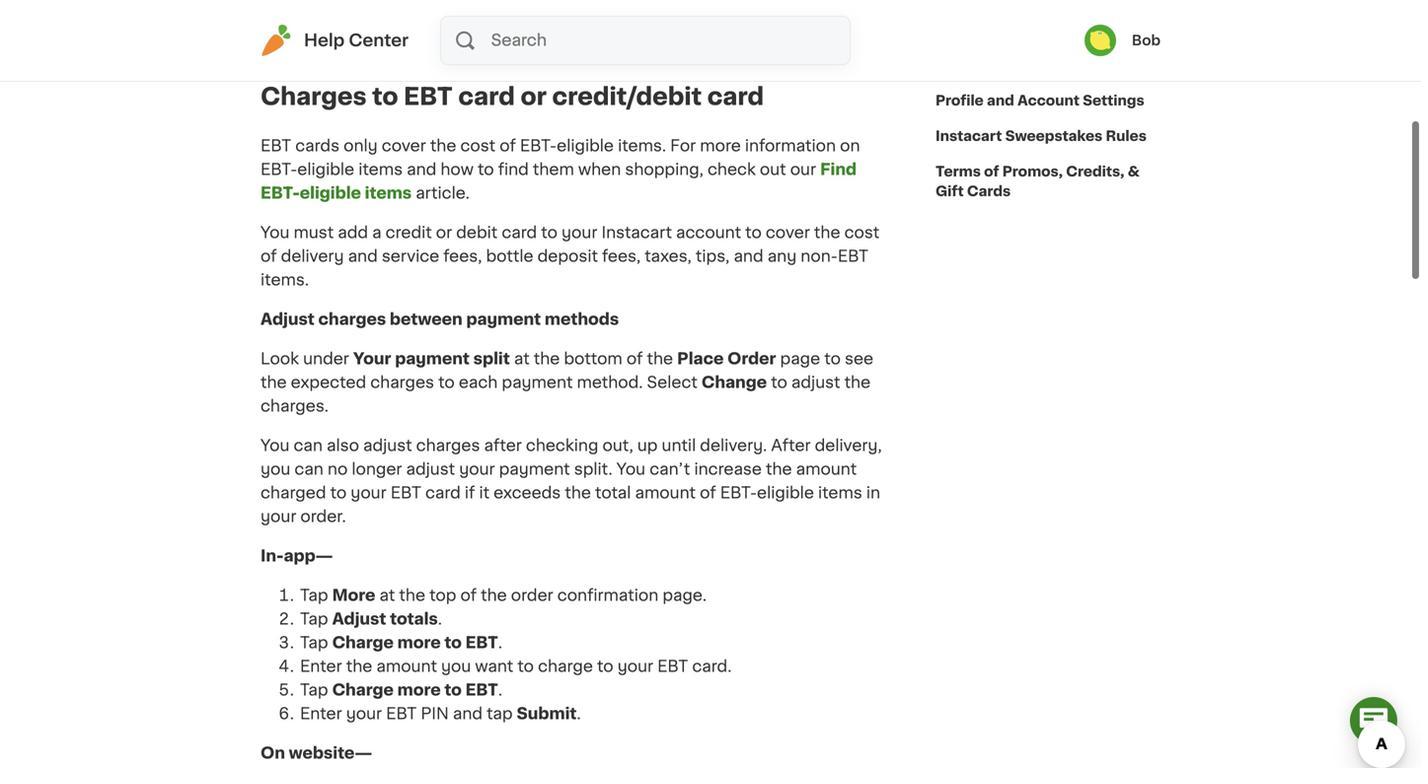 Task type: locate. For each thing, give the bounding box(es) containing it.
more
[[332, 588, 375, 604]]

to adjust the charges.
[[261, 375, 871, 414]]

expected
[[291, 375, 366, 391]]

instacart up taxes,
[[601, 225, 672, 241]]

help center link
[[261, 25, 409, 56]]

terms of promos, credits, & gift cards
[[936, 165, 1140, 198]]

can left also
[[294, 438, 323, 454]]

charges up your at the left top of the page
[[318, 312, 386, 328]]

ebt cards only cover the cost of ebt-eligible items. for more information on ebt-eligible items and how to find them when shopping, check out our
[[261, 138, 860, 177]]

1 horizontal spatial you
[[441, 659, 471, 675]]

to down tipping
[[372, 85, 398, 108]]

ebt up states
[[1039, 38, 1066, 52]]

1 vertical spatial you
[[261, 438, 290, 454]]

1 horizontal spatial fees,
[[602, 249, 641, 264]]

no
[[328, 462, 348, 478]]

you for you must add a credit or debit card to your instacart account to cover the cost of delivery and service fees, bottle deposit fees, taxes, tips, and any non-ebt items.
[[261, 225, 290, 241]]

0 horizontal spatial our
[[343, 39, 369, 55]]

in-
[[261, 549, 284, 564]]

order
[[728, 351, 776, 367]]

charge
[[332, 635, 394, 651], [332, 683, 394, 699]]

items left in
[[818, 485, 862, 501]]

charge down "more"
[[332, 635, 394, 651]]

card inside you must add a credit or debit card to your instacart account to cover the cost of delivery and service fees, bottle deposit fees, taxes, tips, and any non-ebt items.
[[502, 225, 537, 241]]

or up service
[[436, 225, 452, 241]]

between
[[390, 312, 463, 328]]

items down only
[[358, 162, 403, 177]]

of inside the you can also adjust charges after checking out, up until delivery. after delivery, you can no longer adjust your payment split. you can't increase the amount charged to your ebt card if it exceeds the total amount of ebt-eligible items in your order.
[[700, 485, 716, 501]]

the up how
[[430, 138, 456, 154]]

tap more at the top of the order confirmation page. tap adjust totals . tap charge more to ebt . enter the amount you want to charge to your ebt card. tap charge more to ebt . enter your ebt pin and tap submit .
[[300, 588, 732, 722]]

more up pin on the left
[[397, 683, 441, 699]]

to
[[480, 16, 497, 32], [372, 85, 398, 108], [478, 162, 494, 177], [541, 225, 558, 241], [745, 225, 762, 241], [824, 351, 841, 367], [438, 375, 455, 391], [771, 375, 787, 391], [330, 485, 347, 501], [444, 635, 462, 651], [518, 659, 534, 675], [597, 659, 614, 675], [444, 683, 462, 699]]

account
[[676, 225, 741, 241]]

0 horizontal spatial debit
[[456, 225, 498, 241]]

information,
[[775, 16, 870, 32]]

2 vertical spatial items
[[818, 485, 862, 501]]

your up charges to ebt card or credit/debit card
[[501, 16, 537, 32]]

rules
[[1106, 129, 1147, 143]]

0 horizontal spatial amount
[[376, 659, 437, 675]]

cost up how
[[460, 138, 496, 154]]

1 vertical spatial at
[[380, 588, 395, 604]]

.
[[438, 612, 442, 628], [498, 635, 502, 651], [498, 683, 502, 699], [577, 707, 581, 722]]

out down delivery
[[313, 39, 339, 55]]

1 fees, from the left
[[443, 249, 482, 264]]

instacart
[[936, 129, 1002, 143], [601, 225, 672, 241]]

eligible
[[557, 138, 614, 154], [297, 162, 354, 177], [300, 185, 361, 201], [757, 485, 814, 501]]

you
[[261, 225, 290, 241], [261, 438, 290, 454], [617, 462, 646, 478]]

non-
[[801, 249, 838, 264]]

1 horizontal spatial adjust
[[332, 612, 386, 628]]

1 vertical spatial items.
[[261, 272, 309, 288]]

card. up credit/debit
[[657, 16, 696, 32]]

0 vertical spatial cover
[[382, 138, 426, 154]]

1 vertical spatial card.
[[692, 659, 732, 675]]

charges inside the you can also adjust charges after checking out, up until delivery. after delivery, you can no longer adjust your payment split. you can't increase the amount charged to your ebt card if it exceeds the total amount of ebt-eligible items in your order.
[[416, 438, 480, 454]]

charge up tipping article.
[[421, 16, 476, 32]]

0 horizontal spatial out
[[313, 39, 339, 55]]

0 horizontal spatial cost
[[460, 138, 496, 154]]

Search search field
[[489, 17, 850, 64]]

ebt inside you must add a credit or debit card to your instacart account to cover the cost of delivery and service fees, bottle deposit fees, taxes, tips, and any non-ebt items.
[[838, 249, 869, 264]]

or
[[591, 16, 607, 32], [521, 85, 547, 108], [436, 225, 452, 241]]

1 vertical spatial for
[[670, 138, 696, 154]]

0 vertical spatial charge
[[421, 16, 476, 32]]

1 vertical spatial cover
[[766, 225, 810, 241]]

0 vertical spatial for
[[700, 16, 726, 32]]

1 vertical spatial charge
[[538, 659, 593, 675]]

cost inside ebt cards only cover the cost of ebt-eligible items. for more information on ebt-eligible items and how to find them when shopping, check out our
[[460, 138, 496, 154]]

1 horizontal spatial at
[[514, 351, 530, 367]]

items inside the you can also adjust charges after checking out, up until delivery. after delivery, you can no longer adjust your payment split. you can't increase the amount charged to your ebt card if it exceeds the total amount of ebt-eligible items in your order.
[[818, 485, 862, 501]]

eligible up when
[[557, 138, 614, 154]]

ebt down want
[[466, 683, 498, 699]]

terms of promos, credits, & gift cards link
[[936, 154, 1161, 209]]

exceeds
[[494, 485, 561, 501]]

adjust down the page
[[791, 375, 840, 391]]

2 horizontal spatial amount
[[796, 462, 857, 478]]

1 vertical spatial charge
[[332, 683, 394, 699]]

check inside ebt cards only cover the cost of ebt-eligible items. for more information on ebt-eligible items and how to find them when shopping, check out our
[[708, 162, 756, 177]]

0 vertical spatial our
[[343, 39, 369, 55]]

0 vertical spatial debit
[[611, 16, 653, 32]]

to inside "to adjust the charges."
[[771, 375, 787, 391]]

0 horizontal spatial items.
[[261, 272, 309, 288]]

page
[[780, 351, 820, 367]]

in
[[866, 485, 880, 501]]

bottom
[[564, 351, 623, 367]]

or up ebt cards only cover the cost of ebt-eligible items. for more information on ebt-eligible items and how to find them when shopping, check out our
[[521, 85, 547, 108]]

credit/debit
[[552, 85, 702, 108]]

ebt down longer on the left of the page
[[391, 485, 421, 501]]

or inside you must add a credit or debit card to your instacart account to cover the cost of delivery and service fees, bottle deposit fees, taxes, tips, and any non-ebt items.
[[436, 225, 452, 241]]

and left how
[[407, 162, 437, 177]]

up
[[637, 438, 658, 454]]

card. down page.
[[692, 659, 732, 675]]

fees,
[[443, 249, 482, 264], [602, 249, 641, 264]]

look
[[261, 351, 299, 367]]

1 vertical spatial you
[[441, 659, 471, 675]]

2 tap from the top
[[300, 612, 328, 628]]

your up deposit
[[562, 225, 597, 241]]

charge up submit
[[538, 659, 593, 675]]

to up deposit
[[541, 225, 558, 241]]

0 vertical spatial items.
[[618, 138, 666, 154]]

snap
[[1070, 38, 1109, 52]]

0 vertical spatial instacart
[[936, 129, 1002, 143]]

check
[[261, 39, 309, 55], [708, 162, 756, 177]]

fees, left taxes,
[[602, 249, 641, 264]]

3 tap from the top
[[300, 635, 328, 651]]

1 vertical spatial cost
[[844, 225, 880, 241]]

the up totals
[[399, 588, 425, 604]]

debit
[[611, 16, 653, 32], [456, 225, 498, 241]]

for inside 'delivery tips charge to your credit or debit card. for more information, check out our'
[[700, 16, 726, 32]]

or up credit/debit
[[591, 16, 607, 32]]

2 vertical spatial charges
[[416, 438, 480, 454]]

you up the charged
[[261, 462, 290, 478]]

adjust inside tap more at the top of the order confirmation page. tap adjust totals . tap charge more to ebt . enter the amount you want to charge to your ebt card. tap charge more to ebt . enter your ebt pin and tap submit .
[[332, 612, 386, 628]]

2 charge from the top
[[332, 683, 394, 699]]

of up cards
[[984, 165, 999, 179]]

of
[[500, 138, 516, 154], [984, 165, 999, 179], [261, 249, 277, 264], [627, 351, 643, 367], [700, 485, 716, 501], [460, 588, 477, 604]]

items. inside ebt cards only cover the cost of ebt-eligible items. for more information on ebt-eligible items and how to find them when shopping, check out our
[[618, 138, 666, 154]]

ebt- down increase
[[720, 485, 757, 501]]

amount down delivery,
[[796, 462, 857, 478]]

more
[[730, 16, 771, 32], [700, 138, 741, 154], [397, 635, 441, 651], [397, 683, 441, 699]]

you inside the you can also adjust charges after checking out, up until delivery. after delivery, you can no longer adjust your payment split. you can't increase the amount charged to your ebt card if it exceeds the total amount of ebt-eligible items in your order.
[[261, 462, 290, 478]]

promos,
[[1003, 165, 1063, 179]]

1 horizontal spatial cost
[[844, 225, 880, 241]]

settings
[[1083, 94, 1145, 108]]

look under your payment split at the bottom of the place order
[[261, 351, 776, 367]]

1 vertical spatial items
[[365, 185, 412, 201]]

0 vertical spatial article.
[[441, 39, 495, 55]]

1 vertical spatial charges
[[370, 375, 434, 391]]

card inside the you can also adjust charges after checking out, up until delivery. after delivery, you can no longer adjust your payment split. you can't increase the amount charged to your ebt card if it exceeds the total amount of ebt-eligible items in your order.
[[425, 485, 461, 501]]

adjust down "more"
[[332, 612, 386, 628]]

to right want
[[518, 659, 534, 675]]

credit up service
[[386, 225, 432, 241]]

0 horizontal spatial adjust
[[261, 312, 315, 328]]

0 horizontal spatial for
[[670, 138, 696, 154]]

amount
[[796, 462, 857, 478], [635, 485, 696, 501], [376, 659, 437, 675]]

1 vertical spatial check
[[708, 162, 756, 177]]

check down * note:
[[261, 39, 309, 55]]

1 horizontal spatial for
[[700, 16, 726, 32]]

of down increase
[[700, 485, 716, 501]]

debit up credit/debit
[[611, 16, 653, 32]]

you inside tap more at the top of the order confirmation page. tap adjust totals . tap charge more to ebt . enter the amount you want to charge to your ebt card. tap charge more to ebt . enter your ebt pin and tap submit .
[[441, 659, 471, 675]]

and left any on the right top of the page
[[734, 249, 764, 264]]

the up non-
[[814, 225, 840, 241]]

to inside the you can also adjust charges after checking out, up until delivery. after delivery, you can no longer adjust your payment split. you can't increase the amount charged to your ebt card if it exceeds the total amount of ebt-eligible items in your order.
[[330, 485, 347, 501]]

0 horizontal spatial check
[[261, 39, 309, 55]]

items. down delivery
[[261, 272, 309, 288]]

your down confirmation
[[618, 659, 653, 675]]

at right "more"
[[380, 588, 395, 604]]

card.
[[657, 16, 696, 32], [692, 659, 732, 675]]

0 vertical spatial amount
[[796, 462, 857, 478]]

0 horizontal spatial or
[[436, 225, 452, 241]]

1 vertical spatial adjust
[[332, 612, 386, 628]]

it
[[479, 485, 490, 501]]

ebt inside the you can also adjust charges after checking out, up until delivery. after delivery, you can no longer adjust your payment split. you can't increase the amount charged to your ebt card if it exceeds the total amount of ebt-eligible items in your order.
[[391, 485, 421, 501]]

payment
[[466, 312, 541, 328], [395, 351, 470, 367], [502, 375, 573, 391], [499, 462, 570, 478]]

delivery
[[318, 16, 383, 32]]

0 horizontal spatial fees,
[[443, 249, 482, 264]]

our down delivery
[[343, 39, 369, 55]]

ebt- inside find ebt-eligible items
[[261, 185, 300, 201]]

1 vertical spatial amount
[[635, 485, 696, 501]]

1 vertical spatial instacart
[[601, 225, 672, 241]]

charges up if
[[416, 438, 480, 454]]

0 horizontal spatial cover
[[382, 138, 426, 154]]

charges
[[261, 85, 367, 108]]

can up the charged
[[295, 462, 324, 478]]

instacart inside you must add a credit or debit card to your instacart account to cover the cost of delivery and service fees, bottle deposit fees, taxes, tips, and any non-ebt items.
[[601, 225, 672, 241]]

1 horizontal spatial our
[[790, 162, 816, 177]]

article. down how
[[412, 185, 470, 201]]

cover inside ebt cards only cover the cost of ebt-eligible items. for more information on ebt-eligible items and how to find them when shopping, check out our
[[382, 138, 426, 154]]

eligible down after
[[757, 485, 814, 501]]

enter up on website—
[[300, 707, 342, 722]]

fees, left bottle
[[443, 249, 482, 264]]

0 vertical spatial cost
[[460, 138, 496, 154]]

more left information, at the top of page
[[730, 16, 771, 32]]

adjust
[[791, 375, 840, 391], [363, 438, 412, 454], [406, 462, 455, 478]]

note:
[[268, 16, 314, 32]]

0 vertical spatial or
[[591, 16, 607, 32]]

the down see
[[844, 375, 871, 391]]

longer
[[352, 462, 402, 478]]

card up information
[[707, 85, 764, 108]]

eligible up must
[[300, 185, 361, 201]]

bob
[[1132, 34, 1161, 47]]

0 horizontal spatial at
[[380, 588, 395, 604]]

check down information
[[708, 162, 756, 177]]

of up the method.
[[627, 351, 643, 367]]

0 horizontal spatial credit
[[386, 225, 432, 241]]

1 vertical spatial debit
[[456, 225, 498, 241]]

to inside 'delivery tips charge to your credit or debit card. for more information, check out our'
[[480, 16, 497, 32]]

ebt- up must
[[261, 185, 300, 201]]

1 horizontal spatial out
[[760, 162, 786, 177]]

and down add
[[348, 249, 378, 264]]

0 vertical spatial you
[[261, 462, 290, 478]]

credit
[[541, 16, 587, 32], [386, 225, 432, 241]]

can't
[[650, 462, 690, 478]]

out,
[[603, 438, 633, 454]]

0 vertical spatial check
[[261, 39, 309, 55]]

you can also adjust charges after checking out, up until delivery. after delivery, you can no longer adjust your payment split. you can't increase the amount charged to your ebt card if it exceeds the total amount of ebt-eligible items in your order.
[[261, 438, 882, 525]]

method.
[[577, 375, 643, 391]]

our down information
[[790, 162, 816, 177]]

1 vertical spatial or
[[521, 85, 547, 108]]

1 vertical spatial credit
[[386, 225, 432, 241]]

0 horizontal spatial instacart
[[601, 225, 672, 241]]

adjust up longer on the left of the page
[[363, 438, 412, 454]]

and left tap
[[453, 707, 483, 722]]

our inside 'delivery tips charge to your credit or debit card. for more information, check out our'
[[343, 39, 369, 55]]

cost down "find"
[[844, 225, 880, 241]]

out inside ebt cards only cover the cost of ebt-eligible items. for more information on ebt-eligible items and how to find them when shopping, check out our
[[760, 162, 786, 177]]

1 charge from the top
[[332, 635, 394, 651]]

eligible inside the you can also adjust charges after checking out, up until delivery. after delivery, you can no longer adjust your payment split. you can't increase the amount charged to your ebt card if it exceeds the total amount of ebt-eligible items in your order.
[[757, 485, 814, 501]]

2 vertical spatial you
[[617, 462, 646, 478]]

charges inside page to see the expected charges to each payment method. select
[[370, 375, 434, 391]]

card. inside 'delivery tips charge to your credit or debit card. for more information, check out our'
[[657, 16, 696, 32]]

1 tap from the top
[[300, 588, 328, 604]]

0 vertical spatial credit
[[541, 16, 587, 32]]

0 vertical spatial items
[[358, 162, 403, 177]]

eligible down cards
[[297, 162, 354, 177]]

0 horizontal spatial charge
[[421, 16, 476, 32]]

1 horizontal spatial cover
[[766, 225, 810, 241]]

the inside ebt cards only cover the cost of ebt-eligible items. for more information on ebt-eligible items and how to find them when shopping, check out our
[[430, 138, 456, 154]]

amount down the can't at the left bottom
[[635, 485, 696, 501]]

participating ebt snap retailers and states link
[[936, 28, 1161, 83]]

add
[[338, 225, 368, 241]]

1 horizontal spatial charge
[[538, 659, 593, 675]]

2 vertical spatial or
[[436, 225, 452, 241]]

1 horizontal spatial credit
[[541, 16, 587, 32]]

you for you can also adjust charges after checking out, up until delivery. after delivery, you can no longer adjust your payment split. you can't increase the amount charged to your ebt card if it exceeds the total amount of ebt-eligible items in your order.
[[261, 438, 290, 454]]

your up if
[[459, 462, 495, 478]]

0 vertical spatial charge
[[332, 635, 394, 651]]

0 vertical spatial card.
[[657, 16, 696, 32]]

in-app—
[[261, 549, 333, 564]]

charges down your at the left top of the page
[[370, 375, 434, 391]]

ebt- inside the you can also adjust charges after checking out, up until delivery. after delivery, you can no longer adjust your payment split. you can't increase the amount charged to your ebt card if it exceeds the total amount of ebt-eligible items in your order.
[[720, 485, 757, 501]]

charge
[[421, 16, 476, 32], [538, 659, 593, 675]]

the down split.
[[565, 485, 591, 501]]

card up bottle
[[502, 225, 537, 241]]

ebt-
[[520, 138, 557, 154], [261, 162, 297, 177], [261, 185, 300, 201], [720, 485, 757, 501]]

you inside you must add a credit or debit card to your instacart account to cover the cost of delivery and service fees, bottle deposit fees, taxes, tips, and any non-ebt items.
[[261, 225, 290, 241]]

of right top
[[460, 588, 477, 604]]

0 horizontal spatial you
[[261, 462, 290, 478]]

you left want
[[441, 659, 471, 675]]

1 horizontal spatial debit
[[611, 16, 653, 32]]

1 horizontal spatial or
[[521, 85, 547, 108]]

cover up any on the right top of the page
[[766, 225, 810, 241]]

2 horizontal spatial or
[[591, 16, 607, 32]]

the inside page to see the expected charges to each payment method. select
[[261, 375, 287, 391]]

amount down totals
[[376, 659, 437, 675]]

and inside tap more at the top of the order confirmation page. tap adjust totals . tap charge more to ebt . enter the amount you want to charge to your ebt card. tap charge more to ebt . enter your ebt pin and tap submit .
[[453, 707, 483, 722]]

to up pin on the left
[[444, 683, 462, 699]]

1 vertical spatial out
[[760, 162, 786, 177]]

article. right tipping link
[[441, 39, 495, 55]]

must
[[294, 225, 334, 241]]

instacart inside "link"
[[936, 129, 1002, 143]]

0 vertical spatial you
[[261, 225, 290, 241]]

1 horizontal spatial items.
[[618, 138, 666, 154]]

the down the look
[[261, 375, 287, 391]]

to down the page
[[771, 375, 787, 391]]

1 horizontal spatial check
[[708, 162, 756, 177]]

account
[[1018, 94, 1080, 108]]

the down after
[[766, 462, 792, 478]]

cover right only
[[382, 138, 426, 154]]

more inside 'delivery tips charge to your credit or debit card. for more information, check out our'
[[730, 16, 771, 32]]

1 vertical spatial enter
[[300, 707, 342, 722]]

article.
[[441, 39, 495, 55], [412, 185, 470, 201]]

0 vertical spatial out
[[313, 39, 339, 55]]

out
[[313, 39, 339, 55], [760, 162, 786, 177]]

2 vertical spatial amount
[[376, 659, 437, 675]]

1 vertical spatial adjust
[[363, 438, 412, 454]]

0 vertical spatial enter
[[300, 659, 342, 675]]

for
[[700, 16, 726, 32], [670, 138, 696, 154]]

payment down between
[[395, 351, 470, 367]]

card left if
[[425, 485, 461, 501]]

ebt left cards
[[261, 138, 291, 154]]

of inside tap more at the top of the order confirmation page. tap adjust totals . tap charge more to ebt . enter the amount you want to charge to your ebt card. tap charge more to ebt . enter your ebt pin and tap submit .
[[460, 588, 477, 604]]

0 vertical spatial adjust
[[791, 375, 840, 391]]

charges to ebt card or credit/debit card
[[261, 85, 764, 108]]

your
[[501, 16, 537, 32], [562, 225, 597, 241], [459, 462, 495, 478], [351, 485, 387, 501], [261, 509, 296, 525], [618, 659, 653, 675], [346, 707, 382, 722]]

at
[[514, 351, 530, 367], [380, 588, 395, 604]]

you down charges.
[[261, 438, 290, 454]]

ebt
[[1039, 38, 1066, 52], [404, 85, 453, 108], [261, 138, 291, 154], [838, 249, 869, 264], [391, 485, 421, 501], [466, 635, 498, 651], [657, 659, 688, 675], [466, 683, 498, 699], [386, 707, 417, 722]]

1 horizontal spatial instacart
[[936, 129, 1002, 143]]

the left order
[[481, 588, 507, 604]]

payment down look under your payment split at the bottom of the place order
[[502, 375, 573, 391]]

ebt- down cards
[[261, 162, 297, 177]]

1 vertical spatial our
[[790, 162, 816, 177]]

the inside you must add a credit or debit card to your instacart account to cover the cost of delivery and service fees, bottle deposit fees, taxes, tips, and any non-ebt items.
[[814, 225, 840, 241]]

instacart image
[[261, 25, 292, 56]]



Task type: describe. For each thing, give the bounding box(es) containing it.
taxes,
[[645, 249, 692, 264]]

and right profile
[[987, 94, 1014, 108]]

for inside ebt cards only cover the cost of ebt-eligible items. for more information on ebt-eligible items and how to find them when shopping, check out our
[[670, 138, 696, 154]]

bob link
[[1085, 25, 1161, 56]]

you must add a credit or debit card to your instacart account to cover the cost of delivery and service fees, bottle deposit fees, taxes, tips, and any non-ebt items.
[[261, 225, 880, 288]]

until
[[662, 438, 696, 454]]

4 tap from the top
[[300, 683, 328, 699]]

page to see the expected charges to each payment method. select
[[261, 351, 874, 391]]

methods
[[545, 312, 619, 328]]

confirmation
[[557, 588, 659, 604]]

select
[[647, 375, 698, 391]]

participating
[[947, 38, 1036, 52]]

on website—
[[261, 746, 372, 762]]

top
[[429, 588, 456, 604]]

to left each at the left of the page
[[438, 375, 455, 391]]

total
[[595, 485, 631, 501]]

and inside ebt cards only cover the cost of ebt-eligible items. for more information on ebt-eligible items and how to find them when shopping, check out our
[[407, 162, 437, 177]]

delivery,
[[815, 438, 882, 454]]

deposit
[[538, 249, 598, 264]]

charges.
[[261, 399, 329, 414]]

profile and account settings
[[936, 94, 1145, 108]]

user avatar image
[[1085, 25, 1116, 56]]

tips
[[387, 16, 417, 32]]

credit inside you must add a credit or debit card to your instacart account to cover the cost of delivery and service fees, bottle deposit fees, taxes, tips, and any non-ebt items.
[[386, 225, 432, 241]]

tipping
[[373, 39, 437, 55]]

charge inside tap more at the top of the order confirmation page. tap adjust totals . tap charge more to ebt . enter the amount you want to charge to your ebt card. tap charge more to ebt . enter your ebt pin and tap submit .
[[538, 659, 593, 675]]

help
[[304, 32, 345, 49]]

to inside ebt cards only cover the cost of ebt-eligible items. for more information on ebt-eligible items and how to find them when shopping, check out our
[[478, 162, 494, 177]]

to left see
[[824, 351, 841, 367]]

charged
[[261, 485, 326, 501]]

center
[[349, 32, 409, 49]]

find
[[820, 162, 857, 177]]

items inside find ebt-eligible items
[[365, 185, 412, 201]]

ebt inside ebt cards only cover the cost of ebt-eligible items. for more information on ebt-eligible items and how to find them when shopping, check out our
[[261, 138, 291, 154]]

and inside participating ebt snap retailers and states
[[1007, 58, 1033, 72]]

payment inside page to see the expected charges to each payment method. select
[[502, 375, 573, 391]]

&
[[1128, 165, 1140, 179]]

ebt left pin on the left
[[386, 707, 417, 722]]

*
[[261, 16, 268, 32]]

after
[[484, 438, 522, 454]]

charge inside 'delivery tips charge to your credit or debit card. for more information, check out our'
[[421, 16, 476, 32]]

your up website—
[[346, 707, 382, 722]]

retailers
[[947, 58, 1004, 72]]

more inside ebt cards only cover the cost of ebt-eligible items. for more information on ebt-eligible items and how to find them when shopping, check out our
[[700, 138, 741, 154]]

order
[[511, 588, 553, 604]]

. up want
[[498, 635, 502, 651]]

out inside 'delivery tips charge to your credit or debit card. for more information, check out our'
[[313, 39, 339, 55]]

the up "to adjust the charges."
[[534, 351, 560, 367]]

tipping link
[[373, 39, 437, 55]]

of inside ebt cards only cover the cost of ebt-eligible items. for more information on ebt-eligible items and how to find them when shopping, check out our
[[500, 138, 516, 154]]

pin
[[421, 707, 449, 722]]

find ebt-eligible items
[[261, 162, 857, 201]]

1 horizontal spatial amount
[[635, 485, 696, 501]]

the down "more"
[[346, 659, 372, 675]]

under
[[303, 351, 349, 367]]

amount inside tap more at the top of the order confirmation page. tap adjust totals . tap charge more to ebt . enter the amount you want to charge to your ebt card. tap charge more to ebt . enter your ebt pin and tap submit .
[[376, 659, 437, 675]]

terms
[[936, 165, 981, 179]]

cards
[[967, 185, 1011, 198]]

1 enter from the top
[[300, 659, 342, 675]]

only
[[344, 138, 378, 154]]

debit inside 'delivery tips charge to your credit or debit card. for more information, check out our'
[[611, 16, 653, 32]]

ebt down tipping article.
[[404, 85, 453, 108]]

checking
[[526, 438, 599, 454]]

ebt inside participating ebt snap retailers and states
[[1039, 38, 1066, 52]]

. down top
[[438, 612, 442, 628]]

eligible inside find ebt-eligible items
[[300, 185, 361, 201]]

delivery.
[[700, 438, 767, 454]]

your down longer on the left of the page
[[351, 485, 387, 501]]

find ebt-eligible items link
[[261, 162, 857, 201]]

ebt up want
[[466, 635, 498, 651]]

instacart sweepstakes rules
[[936, 129, 1147, 143]]

0 vertical spatial at
[[514, 351, 530, 367]]

items inside ebt cards only cover the cost of ebt-eligible items. for more information on ebt-eligible items and how to find them when shopping, check out our
[[358, 162, 403, 177]]

website—
[[289, 746, 372, 762]]

to down confirmation
[[597, 659, 614, 675]]

card down tipping article.
[[458, 85, 515, 108]]

the inside "to adjust the charges."
[[844, 375, 871, 391]]

check inside 'delivery tips charge to your credit or debit card. for more information, check out our'
[[261, 39, 309, 55]]

2 fees, from the left
[[602, 249, 641, 264]]

adjust charges between payment methods
[[261, 312, 623, 328]]

. up tap
[[498, 683, 502, 699]]

when
[[578, 162, 621, 177]]

participating ebt snap retailers and states
[[947, 38, 1109, 72]]

our inside ebt cards only cover the cost of ebt-eligible items. for more information on ebt-eligible items and how to find them when shopping, check out our
[[790, 162, 816, 177]]

totals
[[390, 612, 438, 628]]

of inside you must add a credit or debit card to your instacart account to cover the cost of delivery and service fees, bottle deposit fees, taxes, tips, and any non-ebt items.
[[261, 249, 277, 264]]

credit inside 'delivery tips charge to your credit or debit card. for more information, check out our'
[[541, 16, 587, 32]]

shopping,
[[625, 162, 704, 177]]

2 vertical spatial adjust
[[406, 462, 455, 478]]

credits,
[[1066, 165, 1125, 179]]

payment inside the you can also adjust charges after checking out, up until delivery. after delivery, you can no longer adjust your payment split. you can't increase the amount charged to your ebt card if it exceeds the total amount of ebt-eligible items in your order.
[[499, 462, 570, 478]]

service
[[382, 249, 439, 264]]

cost inside you must add a credit or debit card to your instacart account to cover the cost of delivery and service fees, bottle deposit fees, taxes, tips, and any non-ebt items.
[[844, 225, 880, 241]]

ebt- up them
[[520, 138, 557, 154]]

gift
[[936, 185, 964, 198]]

any
[[768, 249, 797, 264]]

information
[[745, 138, 836, 154]]

at inside tap more at the top of the order confirmation page. tap adjust totals . tap charge more to ebt . enter the amount you want to charge to your ebt card. tap charge more to ebt . enter your ebt pin and tap submit .
[[380, 588, 395, 604]]

want
[[475, 659, 513, 675]]

0 vertical spatial can
[[294, 438, 323, 454]]

1 vertical spatial article.
[[412, 185, 470, 201]]

to down top
[[444, 635, 462, 651]]

on
[[840, 138, 860, 154]]

0 vertical spatial adjust
[[261, 312, 315, 328]]

card. inside tap more at the top of the order confirmation page. tap adjust totals . tap charge more to ebt . enter the amount you want to charge to your ebt card. tap charge more to ebt . enter your ebt pin and tap submit .
[[692, 659, 732, 675]]

2 enter from the top
[[300, 707, 342, 722]]

1 vertical spatial can
[[295, 462, 324, 478]]

them
[[533, 162, 574, 177]]

a
[[372, 225, 382, 241]]

increase
[[694, 462, 762, 478]]

place
[[677, 351, 724, 367]]

each
[[459, 375, 498, 391]]

your inside you must add a credit or debit card to your instacart account to cover the cost of delivery and service fees, bottle deposit fees, taxes, tips, and any non-ebt items.
[[562, 225, 597, 241]]

app—
[[284, 549, 333, 564]]

see
[[845, 351, 874, 367]]

order.
[[300, 509, 346, 525]]

of inside terms of promos, credits, & gift cards
[[984, 165, 999, 179]]

find
[[498, 162, 529, 177]]

your inside 'delivery tips charge to your credit or debit card. for more information, check out our'
[[501, 16, 537, 32]]

if
[[465, 485, 475, 501]]

debit inside you must add a credit or debit card to your instacart account to cover the cost of delivery and service fees, bottle deposit fees, taxes, tips, and any non-ebt items.
[[456, 225, 498, 241]]

ebt down page.
[[657, 659, 688, 675]]

on
[[261, 746, 285, 762]]

items. inside you must add a credit or debit card to your instacart account to cover the cost of delivery and service fees, bottle deposit fees, taxes, tips, and any non-ebt items.
[[261, 272, 309, 288]]

submit
[[517, 707, 577, 722]]

cover inside you must add a credit or debit card to your instacart account to cover the cost of delivery and service fees, bottle deposit fees, taxes, tips, and any non-ebt items.
[[766, 225, 810, 241]]

tipping article.
[[373, 39, 495, 55]]

payment up 'split'
[[466, 312, 541, 328]]

profile and account settings link
[[936, 83, 1145, 118]]

to right account on the top of the page
[[745, 225, 762, 241]]

. right tap
[[577, 707, 581, 722]]

0 vertical spatial charges
[[318, 312, 386, 328]]

or inside 'delivery tips charge to your credit or debit card. for more information, check out our'
[[591, 16, 607, 32]]

your down the charged
[[261, 509, 296, 525]]

your
[[353, 351, 391, 367]]

the up select in the left of the page
[[647, 351, 673, 367]]

change
[[702, 375, 767, 391]]

bottle
[[486, 249, 534, 264]]

* note:
[[261, 16, 314, 32]]

adjust inside "to adjust the charges."
[[791, 375, 840, 391]]

more down totals
[[397, 635, 441, 651]]

cards
[[295, 138, 340, 154]]

profile
[[936, 94, 984, 108]]



Task type: vqa. For each thing, say whether or not it's contained in the screenshot.


